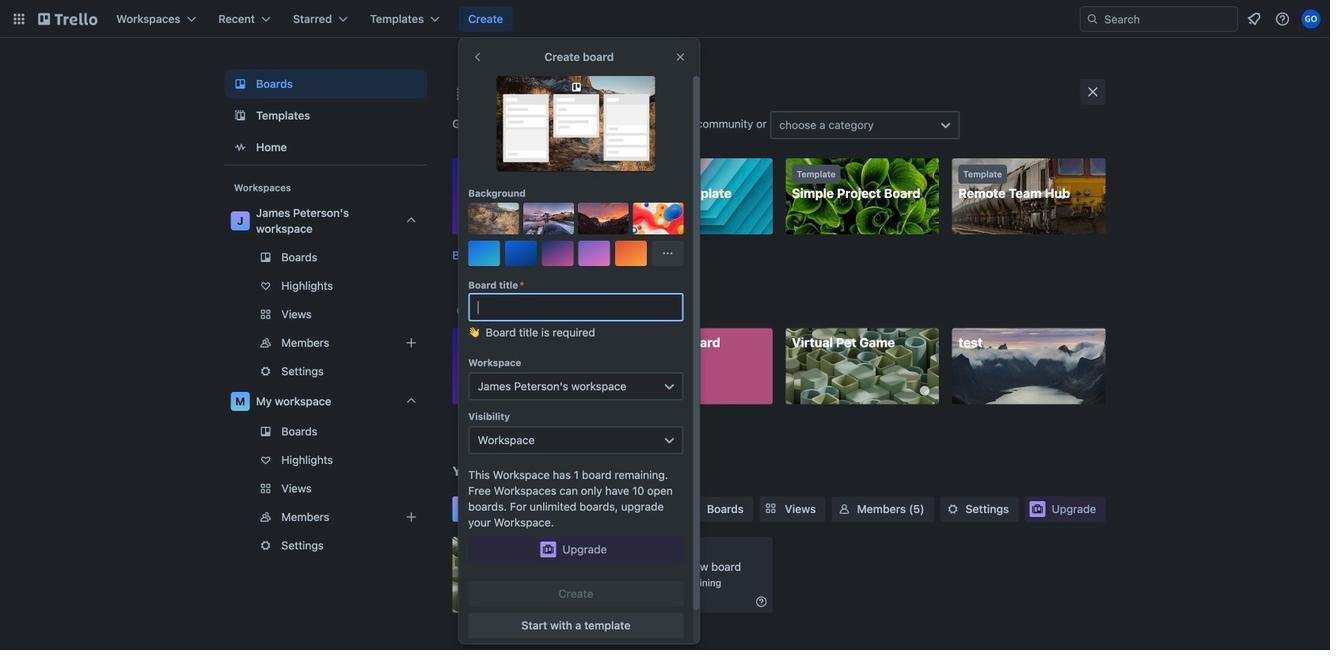Task type: describe. For each thing, give the bounding box(es) containing it.
home image
[[231, 138, 250, 157]]

search image
[[1087, 13, 1099, 25]]

back to home image
[[38, 6, 97, 32]]

wave image
[[468, 325, 480, 347]]

close popover image
[[674, 51, 687, 63]]

open information menu image
[[1275, 11, 1291, 27]]

template board image
[[231, 106, 250, 125]]

primary element
[[0, 0, 1331, 38]]



Task type: locate. For each thing, give the bounding box(es) containing it.
0 vertical spatial add image
[[402, 333, 421, 352]]

1 add image from the top
[[402, 333, 421, 352]]

add image
[[402, 333, 421, 352], [402, 508, 421, 527]]

None text field
[[468, 293, 684, 322]]

gary orlando (garyorlando) image
[[1302, 10, 1321, 29]]

sm image
[[687, 501, 702, 517], [837, 501, 853, 517], [945, 501, 961, 517], [754, 594, 770, 610]]

custom image image
[[487, 212, 500, 225]]

Search field
[[1099, 7, 1238, 31]]

2 add image from the top
[[402, 508, 421, 527]]

board image
[[231, 74, 250, 93]]

return to previous screen image
[[472, 51, 484, 63]]

1 vertical spatial add image
[[402, 508, 421, 527]]

0 notifications image
[[1245, 10, 1264, 29]]



Task type: vqa. For each thing, say whether or not it's contained in the screenshot.
the rightmost the Add a card
no



